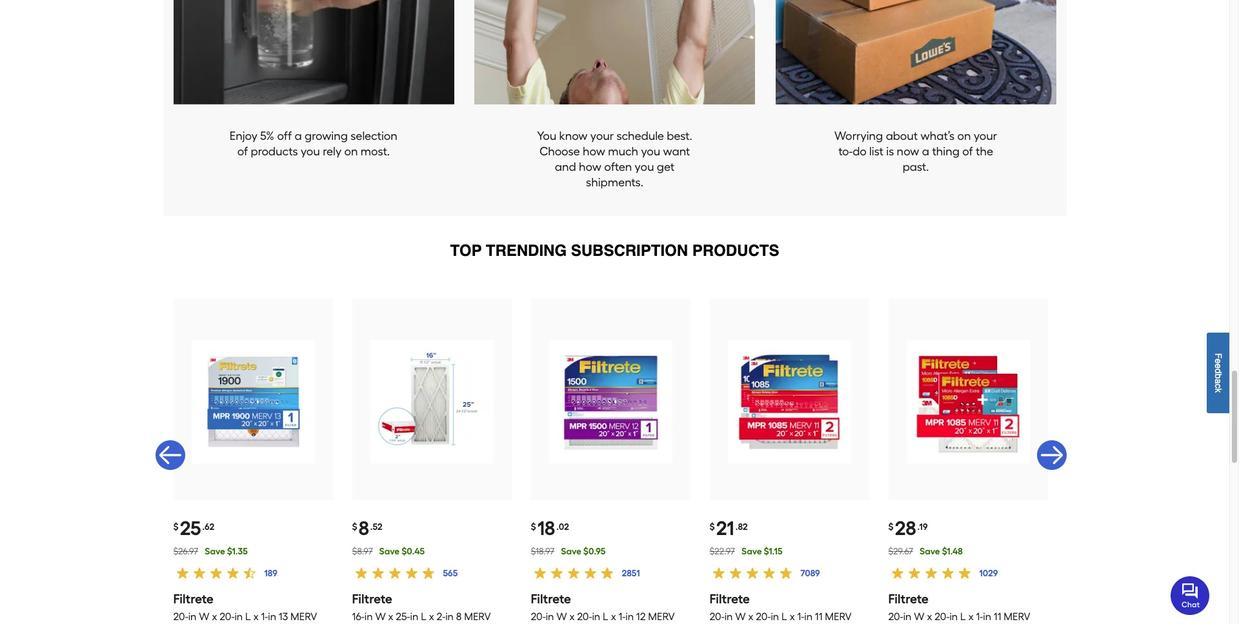 Task type: locate. For each thing, give the bounding box(es) containing it.
products
[[692, 242, 779, 260]]

growing
[[305, 129, 348, 143]]

1 imageurl image from the left
[[191, 341, 315, 464]]

8 in from the left
[[592, 611, 600, 624]]

of
[[237, 144, 248, 159], [963, 144, 973, 159]]

products
[[251, 144, 298, 159]]

0 horizontal spatial on
[[344, 144, 358, 159]]

on
[[958, 129, 971, 143], [344, 144, 358, 159]]

4 1- from the left
[[976, 611, 983, 624]]

your up much
[[591, 129, 614, 143]]

merv inside the filtrete 20-in w x 20-in l x 1-in 13 merv
[[291, 611, 317, 624]]

5 20- from the left
[[710, 611, 725, 624]]

1 horizontal spatial on
[[958, 129, 971, 143]]

a inside worrying about what's on your to-do list is now a thing of the past.
[[922, 144, 930, 159]]

simpletipsimage image
[[173, 0, 454, 104], [475, 0, 755, 104], [776, 0, 1056, 104]]

simpletipsimage image for your
[[475, 0, 755, 104]]

filtrete down the "26.97"
[[173, 592, 214, 607]]

1- for 28
[[976, 611, 983, 624]]

$ down $ 28 .19
[[889, 547, 893, 558]]

1- for 18
[[619, 611, 626, 624]]

1- inside the filtrete 20-in w x 20-in l x 1-in 13 merv
[[261, 611, 268, 624]]

2 horizontal spatial a
[[1214, 379, 1224, 384]]

$ left 21
[[710, 522, 715, 533]]

7 in from the left
[[546, 611, 554, 624]]

save for 18
[[561, 547, 581, 558]]

1 save from the left
[[205, 547, 225, 558]]

best.
[[667, 129, 692, 143]]

1 your from the left
[[591, 129, 614, 143]]

5 in from the left
[[410, 611, 419, 624]]

2 vertical spatial a
[[1214, 379, 1224, 384]]

w inside the filtrete 20-in w x 20-in l x 1-in 13 merv
[[199, 611, 210, 624]]

1 horizontal spatial 8
[[456, 611, 462, 624]]

w for 8
[[375, 611, 386, 624]]

filtrete
[[173, 592, 214, 607], [352, 592, 392, 607], [531, 592, 571, 607], [710, 592, 750, 607], [889, 592, 929, 607]]

12 in from the left
[[804, 611, 813, 624]]

3 l from the left
[[603, 611, 609, 624]]

on right rely
[[344, 144, 358, 159]]

merv inside filtrete 16-in w x 25-in l x 2-in 8 merv
[[464, 611, 491, 624]]

5 save from the left
[[920, 547, 940, 558]]

1 simpletipsimage image from the left
[[173, 0, 454, 104]]

1 horizontal spatial a
[[922, 144, 930, 159]]

2 w from the left
[[375, 611, 386, 624]]

15 in from the left
[[983, 611, 992, 624]]

0 horizontal spatial simpletipsimage image
[[173, 0, 454, 104]]

18
[[538, 518, 555, 541]]

2 filtrete 20-in w x 20-in l x 1-in 11 merv from the left
[[889, 592, 1037, 625]]

$ 21 .82
[[710, 518, 748, 541]]

0 horizontal spatial a
[[295, 129, 302, 143]]

know
[[559, 129, 588, 143]]

20-
[[173, 611, 188, 624], [220, 611, 235, 624], [531, 611, 546, 624], [577, 611, 592, 624], [710, 611, 725, 624], [756, 611, 771, 624], [889, 611, 904, 624], [935, 611, 950, 624]]

l inside filtrete 16-in w x 25-in l x 2-in 8 merv
[[421, 611, 427, 624]]

1 horizontal spatial of
[[963, 144, 973, 159]]

14 in from the left
[[950, 611, 958, 624]]

1 horizontal spatial simpletipsimage image
[[475, 0, 755, 104]]

l inside the filtrete 20-in w x 20-in l x 1-in 13 merv
[[245, 611, 251, 624]]

$ 28 .19
[[889, 518, 928, 541]]

you left rely
[[301, 144, 320, 159]]

4 l from the left
[[782, 611, 787, 624]]

e up b
[[1214, 364, 1224, 369]]

0 horizontal spatial 8
[[359, 518, 369, 541]]

1 vertical spatial a
[[922, 144, 930, 159]]

you
[[537, 129, 557, 143]]

in
[[188, 611, 197, 624], [235, 611, 243, 624], [268, 611, 276, 624], [365, 611, 373, 624], [410, 611, 419, 624], [446, 611, 454, 624], [546, 611, 554, 624], [592, 611, 600, 624], [626, 611, 634, 624], [725, 611, 733, 624], [771, 611, 779, 624], [804, 611, 813, 624], [904, 611, 912, 624], [950, 611, 958, 624], [983, 611, 992, 624]]

2 horizontal spatial simpletipsimage image
[[776, 0, 1056, 104]]

of inside "enjoy 5% off a growing selection of products you rely on most."
[[237, 144, 248, 159]]

you for a
[[301, 144, 320, 159]]

your inside worrying about what's on your to-do list is now a thing of the past.
[[974, 129, 997, 143]]

1 horizontal spatial your
[[974, 129, 997, 143]]

e
[[1214, 359, 1224, 364], [1214, 364, 1224, 369]]

3 simpletipsimage image from the left
[[776, 0, 1056, 104]]

x
[[212, 611, 217, 624], [253, 611, 259, 624], [388, 611, 393, 624], [429, 611, 434, 624], [570, 611, 575, 624], [611, 611, 616, 624], [748, 611, 754, 624], [790, 611, 795, 624], [927, 611, 932, 624], [969, 611, 974, 624]]

16-
[[352, 611, 365, 624]]

e up d
[[1214, 359, 1224, 364]]

$ right the 22.97
[[764, 547, 769, 558]]

do
[[853, 144, 867, 159]]

1 1- from the left
[[261, 611, 268, 624]]

4 w from the left
[[735, 611, 746, 624]]

save left the 0.95
[[561, 547, 581, 558]]

1 horizontal spatial 11
[[994, 611, 1001, 624]]

save for 28
[[920, 547, 940, 558]]

1 of from the left
[[237, 144, 248, 159]]

l for 18
[[603, 611, 609, 624]]

2 merv from the left
[[464, 611, 491, 624]]

and
[[555, 160, 576, 174]]

0 vertical spatial how
[[583, 144, 605, 159]]

filtrete 20-in w x 20-in l x 1-in 11 merv down the 1.15 in the bottom of the page
[[710, 592, 862, 625]]

filtrete inside filtrete 16-in w x 25-in l x 2-in 8 merv
[[352, 592, 392, 607]]

$ inside $ 18 .02
[[531, 522, 536, 533]]

6 20- from the left
[[756, 611, 771, 624]]

0 horizontal spatial 11
[[815, 611, 823, 624]]

2 filtrete from the left
[[352, 592, 392, 607]]

w inside filtrete 16-in w x 25-in l x 2-in 8 merv
[[375, 611, 386, 624]]

0.45
[[407, 547, 425, 558]]

2 l from the left
[[421, 611, 427, 624]]

you
[[301, 144, 320, 159], [641, 144, 661, 159], [635, 160, 654, 174]]

how right and
[[579, 160, 602, 174]]

filtrete inside the filtrete 20-in w x 20-in l x 1-in 13 merv
[[173, 592, 214, 607]]

filtrete down 18.97
[[531, 592, 571, 607]]

.19
[[918, 522, 928, 533]]

how down know
[[583, 144, 605, 159]]

merv for 8
[[464, 611, 491, 624]]

3 filtrete from the left
[[531, 592, 571, 607]]

filtrete 20-in w x 20-in l x 1-in 12 merv
[[531, 592, 683, 625]]

filtrete 16-in w x 25-in l x 2-in 8 merv
[[352, 592, 491, 625]]

.62
[[202, 522, 215, 533]]

$ left 25
[[173, 522, 179, 533]]

a right now
[[922, 144, 930, 159]]

1 vertical spatial 8
[[456, 611, 462, 624]]

$
[[173, 522, 179, 533], [352, 522, 357, 533], [531, 522, 536, 533], [710, 522, 715, 533], [889, 522, 894, 533], [173, 547, 178, 558], [227, 547, 232, 558], [352, 547, 357, 558], [402, 547, 407, 558], [531, 547, 536, 558], [583, 547, 589, 558], [710, 547, 715, 558], [764, 547, 769, 558], [889, 547, 893, 558], [942, 547, 947, 558]]

filtrete down 29.67 on the right bottom
[[889, 592, 929, 607]]

w
[[199, 611, 210, 624], [375, 611, 386, 624], [557, 611, 567, 624], [735, 611, 746, 624], [914, 611, 925, 624]]

top
[[450, 242, 482, 260]]

l
[[245, 611, 251, 624], [421, 611, 427, 624], [603, 611, 609, 624], [782, 611, 787, 624], [961, 611, 966, 624]]

merv inside "filtrete 20-in w x 20-in l x 1-in 12 merv"
[[648, 611, 675, 624]]

save left the 1.15 in the bottom of the page
[[742, 547, 762, 558]]

get
[[657, 160, 675, 174]]

1- inside "filtrete 20-in w x 20-in l x 1-in 12 merv"
[[619, 611, 626, 624]]

11
[[815, 611, 823, 624], [994, 611, 1001, 624]]

$ left .52
[[352, 522, 357, 533]]

1 20- from the left
[[173, 611, 188, 624]]

you down schedule
[[641, 144, 661, 159]]

1 filtrete 20-in w x 20-in l x 1-in 11 merv from the left
[[710, 592, 862, 625]]

filtrete 20-in w x 20-in l x 1-in 11 merv down 1.48 on the bottom
[[889, 592, 1037, 625]]

5 x from the left
[[570, 611, 575, 624]]

imageurl image for 21
[[728, 341, 851, 464]]

worrying
[[835, 129, 883, 143]]

$ inside $ 28 .19
[[889, 522, 894, 533]]

c
[[1214, 384, 1224, 389]]

1 l from the left
[[245, 611, 251, 624]]

4 filtrete from the left
[[710, 592, 750, 607]]

a
[[295, 129, 302, 143], [922, 144, 930, 159], [1214, 379, 1224, 384]]

2 simpletipsimage image from the left
[[475, 0, 755, 104]]

0 vertical spatial a
[[295, 129, 302, 143]]

filtrete 20-in w x 20-in l x 1-in 11 merv
[[710, 592, 862, 625], [889, 592, 1037, 625]]

on inside "enjoy 5% off a growing selection of products you rely on most."
[[344, 144, 358, 159]]

10 x from the left
[[969, 611, 974, 624]]

0 horizontal spatial your
[[591, 129, 614, 143]]

off
[[277, 129, 292, 143]]

2 imageurl image from the left
[[370, 341, 494, 464]]

imageurl image
[[191, 341, 315, 464], [370, 341, 494, 464], [549, 341, 672, 464], [728, 341, 851, 464], [907, 341, 1030, 464]]

3 1- from the left
[[797, 611, 804, 624]]

rely
[[323, 144, 342, 159]]

0 vertical spatial 8
[[359, 518, 369, 541]]

3 w from the left
[[557, 611, 567, 624]]

5 merv from the left
[[1004, 611, 1031, 624]]

you know your schedule best. choose how much you want and how often you get shipments.
[[537, 129, 692, 190]]

$ left 18
[[531, 522, 536, 533]]

4 merv from the left
[[825, 611, 852, 624]]

1 horizontal spatial filtrete 20-in w x 20-in l x 1-in 11 merv
[[889, 592, 1037, 625]]

3 imageurl image from the left
[[549, 341, 672, 464]]

your up the
[[974, 129, 997, 143]]

filtrete for 28
[[889, 592, 929, 607]]

1 filtrete from the left
[[173, 592, 214, 607]]

a up k
[[1214, 379, 1224, 384]]

5 filtrete from the left
[[889, 592, 929, 607]]

trending
[[486, 242, 567, 260]]

5 l from the left
[[961, 611, 966, 624]]

on up thing on the top of page
[[958, 129, 971, 143]]

filtrete up 16-
[[352, 592, 392, 607]]

2 of from the left
[[963, 144, 973, 159]]

0 vertical spatial on
[[958, 129, 971, 143]]

2 save from the left
[[379, 547, 400, 558]]

8 inside filtrete 16-in w x 25-in l x 2-in 8 merv
[[456, 611, 462, 624]]

past.
[[903, 160, 929, 174]]

$ left the 28
[[889, 522, 894, 533]]

a right off
[[295, 129, 302, 143]]

$ inside $ 8 .52
[[352, 522, 357, 533]]

f e e d b a c k
[[1214, 353, 1224, 393]]

save left 1.35 at left bottom
[[205, 547, 225, 558]]

w for 28
[[914, 611, 925, 624]]

your inside 'you know your schedule best. choose how much you want and how often you get shipments.'
[[591, 129, 614, 143]]

d
[[1214, 369, 1224, 374]]

1 11 from the left
[[815, 611, 823, 624]]

1.15
[[769, 547, 783, 558]]

$ down $ 21 .82
[[710, 547, 715, 558]]

3 merv from the left
[[648, 611, 675, 624]]

$ right 8.97
[[402, 547, 407, 558]]

1 merv from the left
[[291, 611, 317, 624]]

l inside "filtrete 20-in w x 20-in l x 1-in 12 merv"
[[603, 611, 609, 624]]

4 x from the left
[[429, 611, 434, 624]]

1-
[[261, 611, 268, 624], [619, 611, 626, 624], [797, 611, 804, 624], [976, 611, 983, 624]]

top trending subscription products
[[450, 242, 779, 260]]

7 20- from the left
[[889, 611, 904, 624]]

3 save from the left
[[561, 547, 581, 558]]

filtrete down the 22.97
[[710, 592, 750, 607]]

merv
[[291, 611, 317, 624], [464, 611, 491, 624], [648, 611, 675, 624], [825, 611, 852, 624], [1004, 611, 1031, 624]]

thing
[[932, 144, 960, 159]]

l for 28
[[961, 611, 966, 624]]

8 right 2-
[[456, 611, 462, 624]]

3 20- from the left
[[531, 611, 546, 624]]

5 w from the left
[[914, 611, 925, 624]]

what's
[[921, 129, 955, 143]]

you inside "enjoy 5% off a growing selection of products you rely on most."
[[301, 144, 320, 159]]

2 your from the left
[[974, 129, 997, 143]]

0 horizontal spatial filtrete 20-in w x 20-in l x 1-in 11 merv
[[710, 592, 862, 625]]

list
[[870, 144, 884, 159]]

your
[[591, 129, 614, 143], [974, 129, 997, 143]]

4 imageurl image from the left
[[728, 341, 851, 464]]

how
[[583, 144, 605, 159], [579, 160, 602, 174]]

save for 8
[[379, 547, 400, 558]]

13
[[279, 611, 288, 624]]

save left 1.48 on the bottom
[[920, 547, 940, 558]]

4 20- from the left
[[577, 611, 592, 624]]

save right 8.97
[[379, 547, 400, 558]]

4 save from the left
[[742, 547, 762, 558]]

8
[[359, 518, 369, 541], [456, 611, 462, 624]]

4 in from the left
[[365, 611, 373, 624]]

often
[[604, 160, 632, 174]]

filtrete 20-in w x 20-in l x 1-in 11 merv for 21
[[710, 592, 862, 625]]

filtrete inside "filtrete 20-in w x 20-in l x 1-in 12 merv"
[[531, 592, 571, 607]]

merv for 18
[[648, 611, 675, 624]]

w for 25
[[199, 611, 210, 624]]

of down enjoy
[[237, 144, 248, 159]]

2 11 from the left
[[994, 611, 1001, 624]]

5 imageurl image from the left
[[907, 341, 1030, 464]]

8 left .52
[[359, 518, 369, 541]]

1 vertical spatial on
[[344, 144, 358, 159]]

3 in from the left
[[268, 611, 276, 624]]

0 horizontal spatial of
[[237, 144, 248, 159]]

2 1- from the left
[[619, 611, 626, 624]]

w inside "filtrete 20-in w x 20-in l x 1-in 12 merv"
[[557, 611, 567, 624]]

imageurl image for 25
[[191, 341, 315, 464]]

simpletipsimage image for what's
[[776, 0, 1056, 104]]

filtrete for 25
[[173, 592, 214, 607]]

1 w from the left
[[199, 611, 210, 624]]

of left the
[[963, 144, 973, 159]]



Task type: vqa. For each thing, say whether or not it's contained in the screenshot.


Task type: describe. For each thing, give the bounding box(es) containing it.
filtrete for 21
[[710, 592, 750, 607]]

21
[[716, 518, 734, 541]]

11 for 21
[[815, 611, 823, 624]]

9 x from the left
[[927, 611, 932, 624]]

$ 18.97 save $ 0.95
[[531, 547, 606, 558]]

merv for 25
[[291, 611, 317, 624]]

$ down $ 18 .02
[[531, 547, 536, 558]]

most.
[[361, 144, 390, 159]]

.82
[[736, 522, 748, 533]]

18.97
[[536, 547, 555, 558]]

now
[[897, 144, 920, 159]]

filtrete 20-in w x 20-in l x 1-in 11 merv for 28
[[889, 592, 1037, 625]]

$ inside $ 21 .82
[[710, 522, 715, 533]]

.52
[[370, 522, 383, 533]]

filtrete for 8
[[352, 592, 392, 607]]

enjoy
[[230, 129, 257, 143]]

$ right 29.67 on the right bottom
[[942, 547, 947, 558]]

29.67
[[893, 547, 913, 558]]

much
[[608, 144, 638, 159]]

simpletipsimage image for off
[[173, 0, 454, 104]]

$ 25 .62
[[173, 518, 215, 541]]

merv for 21
[[825, 611, 852, 624]]

22.97
[[715, 547, 735, 558]]

to-
[[839, 144, 853, 159]]

6 in from the left
[[446, 611, 454, 624]]

26.97
[[178, 547, 198, 558]]

1 vertical spatial how
[[579, 160, 602, 174]]

of inside worrying about what's on your to-do list is now a thing of the past.
[[963, 144, 973, 159]]

l for 25
[[245, 611, 251, 624]]

13 in from the left
[[904, 611, 912, 624]]

l for 8
[[421, 611, 427, 624]]

a inside button
[[1214, 379, 1224, 384]]

chat invite button image
[[1171, 576, 1210, 616]]

1.48
[[947, 547, 963, 558]]

imageurl image for 8
[[370, 341, 494, 464]]

filtrete for 18
[[531, 592, 571, 607]]

8 20- from the left
[[935, 611, 950, 624]]

imageurl image for 28
[[907, 341, 1030, 464]]

11 for 28
[[994, 611, 1001, 624]]

3 x from the left
[[388, 611, 393, 624]]

0.95
[[589, 547, 606, 558]]

you left get
[[635, 160, 654, 174]]

shipments.
[[586, 175, 644, 190]]

save for 21
[[742, 547, 762, 558]]

8.97
[[357, 547, 373, 558]]

9 in from the left
[[626, 611, 634, 624]]

$ 22.97 save $ 1.15
[[710, 547, 783, 558]]

25-
[[396, 611, 410, 624]]

$ right the "26.97"
[[227, 547, 232, 558]]

worrying about what's on your to-do list is now a thing of the past.
[[835, 129, 997, 174]]

2 x from the left
[[253, 611, 259, 624]]

2 20- from the left
[[220, 611, 235, 624]]

$ down "$ 25 .62"
[[173, 547, 178, 558]]

$ 8.97 save $ 0.45
[[352, 547, 425, 558]]

save for 25
[[205, 547, 225, 558]]

about
[[886, 129, 918, 143]]

imageurl image for 18
[[549, 341, 672, 464]]

8 x from the left
[[790, 611, 795, 624]]

a inside "enjoy 5% off a growing selection of products you rely on most."
[[295, 129, 302, 143]]

6 x from the left
[[611, 611, 616, 624]]

choose
[[540, 144, 580, 159]]

filtrete 20-in w x 20-in l x 1-in 13 merv
[[173, 592, 319, 625]]

merv for 28
[[1004, 611, 1031, 624]]

$ right 18.97
[[583, 547, 589, 558]]

w for 21
[[735, 611, 746, 624]]

1 e from the top
[[1214, 359, 1224, 364]]

2-
[[437, 611, 446, 624]]

1.35
[[232, 547, 248, 558]]

want
[[663, 144, 690, 159]]

selection
[[351, 129, 398, 143]]

$ 8 .52
[[352, 518, 383, 541]]

.02
[[557, 522, 569, 533]]

1- for 21
[[797, 611, 804, 624]]

on inside worrying about what's on your to-do list is now a thing of the past.
[[958, 129, 971, 143]]

l for 21
[[782, 611, 787, 624]]

the
[[976, 144, 994, 159]]

w for 18
[[557, 611, 567, 624]]

28
[[895, 518, 916, 541]]

1 x from the left
[[212, 611, 217, 624]]

2 e from the top
[[1214, 364, 1224, 369]]

f e e d b a c k button
[[1207, 333, 1230, 414]]

7 x from the left
[[748, 611, 754, 624]]

$ inside "$ 25 .62"
[[173, 522, 179, 533]]

$ 18 .02
[[531, 518, 569, 541]]

10 in from the left
[[725, 611, 733, 624]]

5%
[[260, 129, 274, 143]]

schedule
[[617, 129, 664, 143]]

11 in from the left
[[771, 611, 779, 624]]

enjoy 5% off a growing selection of products you rely on most.
[[230, 129, 398, 159]]

1 in from the left
[[188, 611, 197, 624]]

b
[[1214, 374, 1224, 379]]

you for schedule
[[641, 144, 661, 159]]

f
[[1214, 353, 1224, 359]]

$ 29.67 save $ 1.48
[[889, 547, 963, 558]]

subscription
[[571, 242, 688, 260]]

$ 26.97 save $ 1.35
[[173, 547, 248, 558]]

25
[[180, 518, 201, 541]]

is
[[887, 144, 894, 159]]

k
[[1214, 388, 1224, 393]]

12
[[636, 611, 646, 624]]

2 in from the left
[[235, 611, 243, 624]]

$ down $ 8 .52
[[352, 547, 357, 558]]

1- for 25
[[261, 611, 268, 624]]



